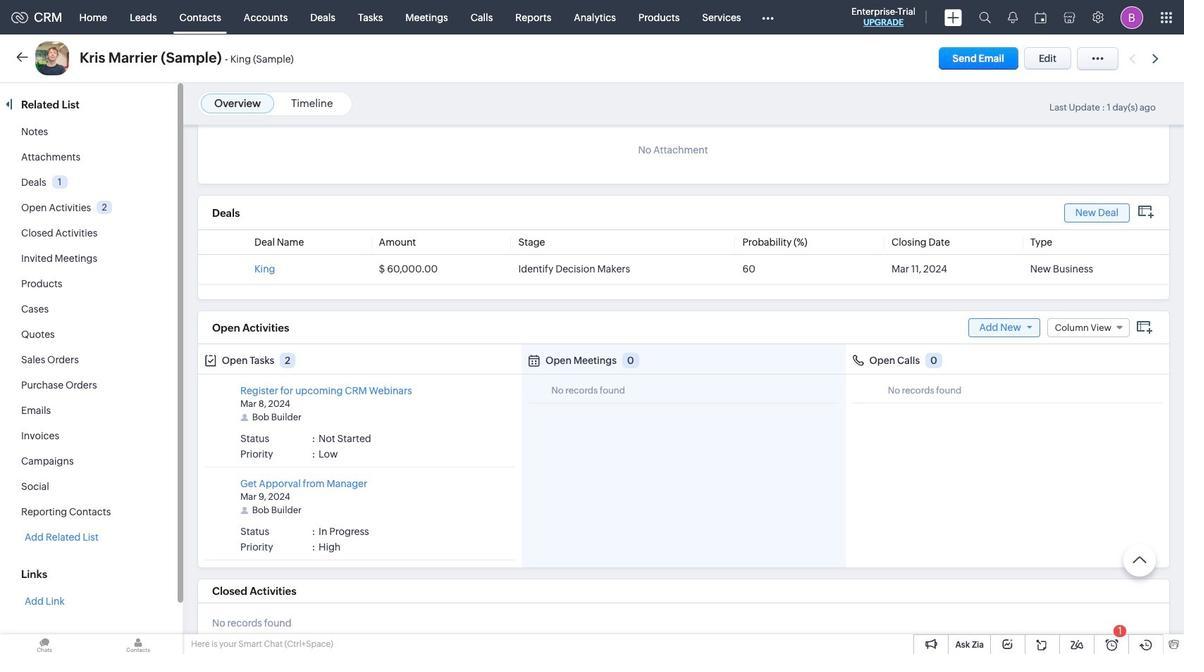 Task type: locate. For each thing, give the bounding box(es) containing it.
next record image
[[1153, 54, 1162, 63]]

signals image
[[1008, 11, 1018, 23]]

search image
[[979, 11, 991, 23]]

contacts image
[[94, 635, 183, 655]]

calendar image
[[1035, 12, 1047, 23]]

profile element
[[1112, 0, 1152, 34]]

create menu image
[[945, 9, 962, 26]]

chats image
[[0, 635, 89, 655]]

previous record image
[[1129, 54, 1136, 63]]



Task type: describe. For each thing, give the bounding box(es) containing it.
signals element
[[1000, 0, 1026, 35]]

search element
[[971, 0, 1000, 35]]

logo image
[[11, 12, 28, 23]]

Other Modules field
[[753, 6, 783, 29]]

create menu element
[[936, 0, 971, 34]]

profile image
[[1121, 6, 1143, 29]]



Task type: vqa. For each thing, say whether or not it's contained in the screenshot.
Signals image
yes



